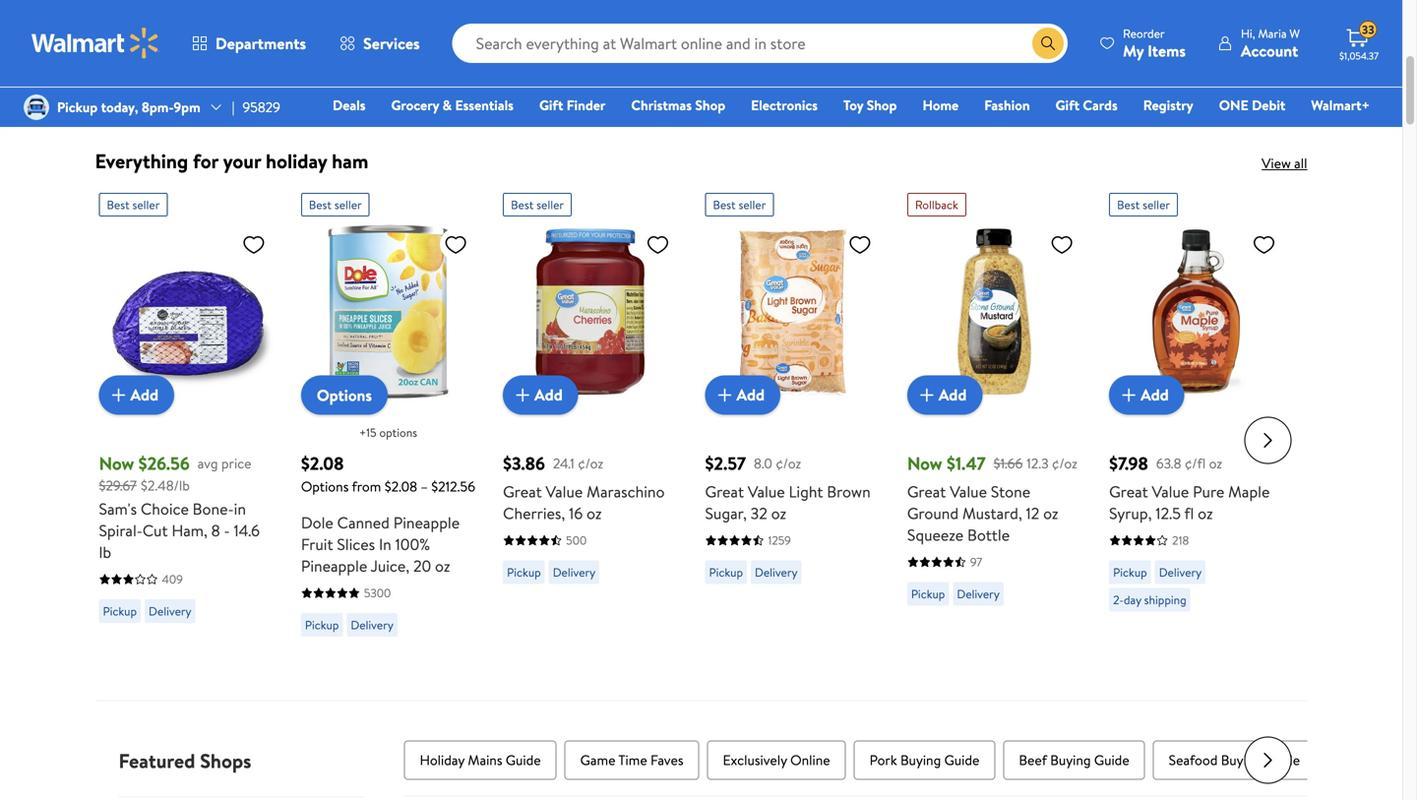 Task type: locate. For each thing, give the bounding box(es) containing it.
oz inside $2.57 8.0 ¢/oz great value light brown sugar, 32 oz
[[772, 503, 787, 524]]

value down 24.1 at the bottom of page
[[546, 481, 583, 503]]

5 product group from the left
[[908, 185, 1082, 693]]

1 best seller from the left
[[107, 196, 160, 213]]

& right grocery
[[443, 96, 452, 115]]

6 product group from the left
[[1110, 185, 1285, 693]]

meat
[[1137, 101, 1172, 123]]

1 horizontal spatial add to cart image
[[1118, 383, 1141, 407]]

1 horizontal spatial shop
[[867, 96, 898, 115]]

0 horizontal spatial shop
[[696, 96, 726, 115]]

1 best from the left
[[107, 196, 130, 213]]

9pm
[[174, 97, 201, 117]]

1 ¢/oz from the left
[[578, 454, 604, 473]]

4 add from the left
[[939, 384, 967, 406]]

guide right seafood
[[1266, 751, 1301, 770]]

& inside hearty meat & seafood link
[[1176, 101, 1186, 123]]

now $1.47 $1.66 12.3 ¢/oz great value stone ground mustard, 12 oz squeeze bottle
[[908, 451, 1078, 546]]

pure
[[1194, 481, 1225, 503]]

1 add to cart image from the left
[[713, 383, 737, 407]]

$212.56
[[432, 477, 476, 496]]

best
[[107, 196, 130, 213], [309, 196, 332, 213], [511, 196, 534, 213], [713, 196, 736, 213], [1118, 196, 1141, 213]]

gift left cards
[[1056, 96, 1080, 115]]

2 shop from the left
[[867, 96, 898, 115]]

add to cart image for now $1.47
[[916, 383, 939, 407]]

options up "dole"
[[301, 477, 349, 496]]

gift
[[540, 96, 564, 115], [1056, 96, 1080, 115]]

add button up $1.47
[[908, 375, 983, 415]]

0 horizontal spatial $2.08
[[301, 451, 344, 476]]

value down 63.8
[[1153, 481, 1190, 503]]

registry
[[1144, 96, 1194, 115]]

4 add button from the left
[[908, 375, 983, 415]]

add to cart image for delivery
[[713, 383, 737, 407]]

christmas
[[632, 96, 692, 115]]

great up squeeze
[[908, 481, 947, 503]]

spiral-
[[99, 520, 143, 541]]

add to cart image for 218
[[1118, 383, 1141, 407]]

–
[[421, 477, 428, 496]]

options
[[317, 384, 372, 406], [301, 477, 349, 496]]

one-
[[809, 101, 844, 123]]

beef
[[1020, 751, 1048, 770]]

essentials
[[455, 96, 514, 115]]

1 horizontal spatial gift
[[1056, 96, 1080, 115]]

w
[[1290, 25, 1301, 42]]

seller for great value maraschino cherries, 16 oz
[[537, 196, 564, 213]]

12
[[1027, 503, 1040, 524]]

5 seller from the left
[[1143, 196, 1171, 213]]

add button up $2.57
[[706, 375, 781, 415]]

0 horizontal spatial &
[[443, 96, 452, 115]]

add to cart image
[[107, 383, 130, 407], [511, 383, 535, 407], [916, 383, 939, 407]]

pineapple down –
[[394, 512, 460, 534]]

add up 24.1 at the bottom of page
[[535, 384, 563, 406]]

2 horizontal spatial ¢/oz
[[1053, 454, 1078, 473]]

options up '+15' on the bottom of page
[[317, 384, 372, 406]]

value down 8.0
[[748, 481, 785, 503]]

3 best from the left
[[511, 196, 534, 213]]

add
[[130, 384, 159, 406], [535, 384, 563, 406], [737, 384, 765, 406], [939, 384, 967, 406], [1141, 384, 1170, 406]]

¢/oz inside $2.57 8.0 ¢/oz great value light brown sugar, 32 oz
[[776, 454, 802, 473]]

best seller
[[107, 196, 160, 213], [309, 196, 362, 213], [511, 196, 564, 213], [713, 196, 766, 213], [1118, 196, 1171, 213]]

faves
[[651, 751, 684, 770]]

pickup down cherries,
[[507, 564, 541, 581]]

value
[[546, 481, 583, 503], [748, 481, 785, 503], [950, 481, 988, 503], [1153, 481, 1190, 503]]

add to cart image up '$7.98'
[[1118, 383, 1141, 407]]

add button up '$7.98'
[[1110, 375, 1185, 415]]

add button
[[99, 375, 174, 415], [503, 375, 579, 415], [706, 375, 781, 415], [908, 375, 983, 415], [1110, 375, 1185, 415]]

add to cart image up $2.57
[[713, 383, 737, 407]]

& inside 'grocery & essentials' link
[[443, 96, 452, 115]]

now for now $26.56
[[99, 451, 134, 476]]

500
[[566, 532, 587, 549]]

0 horizontal spatial add to cart image
[[107, 383, 130, 407]]

bottle
[[968, 524, 1010, 546]]

$7.98 63.8 ¢/fl oz great value pure maple syrup, 12.5 fl oz
[[1110, 451, 1271, 524]]

4 guide from the left
[[1266, 751, 1301, 770]]

3 add from the left
[[737, 384, 765, 406]]

pork buying guide
[[870, 751, 980, 770]]

great value stone ground mustard, 12 oz squeeze bottle image
[[908, 225, 1082, 399]]

add to favorites list, sam's choice bone-in spiral-cut ham, 8 - 14.6 lb image
[[242, 232, 266, 257]]

departments button
[[175, 20, 323, 67]]

next slide for navpills list image
[[1245, 737, 1292, 784]]

1 buying from the left
[[901, 751, 942, 770]]

8
[[211, 520, 220, 541]]

¢/oz inside $3.86 24.1 ¢/oz great value maraschino cherries, 16 oz
[[578, 454, 604, 473]]

grocery
[[391, 96, 439, 115]]

4 best from the left
[[713, 196, 736, 213]]

add button up the $26.56
[[99, 375, 174, 415]]

1 value from the left
[[546, 481, 583, 503]]

1 shop from the left
[[696, 96, 726, 115]]

brown
[[827, 481, 871, 503]]

0 horizontal spatial ¢/oz
[[578, 454, 604, 473]]

5 best from the left
[[1118, 196, 1141, 213]]

5300
[[364, 585, 391, 601]]

add up $1.47
[[939, 384, 967, 406]]

add up the $26.56
[[130, 384, 159, 406]]

3 guide from the left
[[1095, 751, 1130, 770]]

now left $1.47
[[908, 451, 943, 476]]

hearty meat & seafood link
[[1023, 0, 1308, 124]]

mustard,
[[963, 503, 1023, 524]]

2 ¢/oz from the left
[[776, 454, 802, 473]]

add to favorites list, dole canned pineapple fruit slices in 100% pineapple juice, 20 oz image
[[444, 232, 468, 257]]

| 95829
[[232, 97, 281, 117]]

next slide for product carousel list image
[[1245, 417, 1292, 464]]

view all
[[1263, 154, 1308, 173]]

oz right "¢/fl" on the bottom
[[1210, 454, 1223, 473]]

add to favorites list, great value pure maple syrup, 12.5 fl oz image
[[1253, 232, 1277, 257]]

2 best seller from the left
[[309, 196, 362, 213]]

guide for pork buying guide
[[945, 751, 980, 770]]

seafood buying guide
[[1170, 751, 1301, 770]]

electronics
[[751, 96, 818, 115]]

buying right seafood
[[1222, 751, 1262, 770]]

2 best from the left
[[309, 196, 332, 213]]

oz right 32
[[772, 503, 787, 524]]

5 add button from the left
[[1110, 375, 1185, 415]]

oz right 20
[[435, 555, 450, 577]]

& right "meat"
[[1176, 101, 1186, 123]]

guide left 'beef' at right bottom
[[945, 751, 980, 770]]

3 seller from the left
[[537, 196, 564, 213]]

holiday mains guide link
[[404, 741, 557, 780]]

appetizers
[[540, 101, 609, 123]]

holiday appetizers
[[485, 101, 609, 123]]

¢/oz inside "now $1.47 $1.66 12.3 ¢/oz great value stone ground mustard, 12 oz squeeze bottle"
[[1053, 454, 1078, 473]]

3 ¢/oz from the left
[[1053, 454, 1078, 473]]

2 guide from the left
[[945, 751, 980, 770]]

0 vertical spatial options
[[317, 384, 372, 406]]

oz right fl at the bottom right
[[1199, 503, 1214, 524]]

buying for seafood
[[1222, 751, 1262, 770]]

0 horizontal spatial add to cart image
[[713, 383, 737, 407]]

3 value from the left
[[950, 481, 988, 503]]

1 now from the left
[[99, 451, 134, 476]]

1 product group from the left
[[99, 185, 274, 693]]

1 add from the left
[[130, 384, 159, 406]]

shipping
[[1145, 592, 1187, 608]]

4 seller from the left
[[739, 196, 766, 213]]

$2.08 left –
[[385, 477, 417, 496]]

2 add to cart image from the left
[[1118, 383, 1141, 407]]

holiday for holiday appetizers
[[485, 101, 536, 123]]

game time faves link
[[565, 741, 700, 780]]

1 horizontal spatial now
[[908, 451, 943, 476]]

4 product group from the left
[[706, 185, 880, 693]]

2 buying from the left
[[1051, 751, 1092, 770]]

shop
[[871, 101, 904, 123]]

for
[[193, 147, 219, 175]]

delivery down 5300
[[351, 617, 394, 633]]

4 best seller from the left
[[713, 196, 766, 213]]

1 vertical spatial options
[[301, 477, 349, 496]]

1 vertical spatial $2.08
[[385, 477, 417, 496]]

2 horizontal spatial buying
[[1222, 751, 1262, 770]]

price
[[221, 454, 252, 473]]

3 add button from the left
[[706, 375, 781, 415]]

now inside "now $1.47 $1.66 12.3 ¢/oz great value stone ground mustard, 12 oz squeeze bottle"
[[908, 451, 943, 476]]

add button up "$3.86"
[[503, 375, 579, 415]]

0 horizontal spatial buying
[[901, 751, 942, 770]]

2 value from the left
[[748, 481, 785, 503]]

buying right pork
[[901, 751, 942, 770]]

product group containing now $26.56
[[99, 185, 274, 693]]

97
[[971, 554, 983, 570]]

juice,
[[371, 555, 410, 577]]

3 add to cart image from the left
[[916, 383, 939, 407]]

$2.57
[[706, 451, 746, 476]]

value inside $3.86 24.1 ¢/oz great value maraschino cherries, 16 oz
[[546, 481, 583, 503]]

list
[[83, 0, 1320, 124]]

holiday
[[173, 101, 224, 123], [485, 101, 536, 123], [420, 751, 465, 770]]

product group
[[99, 185, 274, 693], [301, 185, 476, 693], [503, 185, 678, 693], [706, 185, 880, 693], [908, 185, 1082, 693], [1110, 185, 1285, 693]]

3 buying from the left
[[1222, 751, 1262, 770]]

grocery & essentials link
[[383, 95, 523, 116]]

add to cart image
[[713, 383, 737, 407], [1118, 383, 1141, 407]]

walmart+
[[1312, 96, 1371, 115]]

 image
[[24, 95, 49, 120]]

$2.08 up "dole"
[[301, 451, 344, 476]]

sam's choice bone-in spiral-cut ham, 8 - 14.6 lb image
[[99, 225, 274, 399]]

gift for gift finder
[[540, 96, 564, 115]]

0 horizontal spatial pineapple
[[301, 555, 368, 577]]

1 great from the left
[[503, 481, 542, 503]]

2 product group from the left
[[301, 185, 476, 693]]

1 horizontal spatial holiday
[[420, 751, 465, 770]]

1 gift from the left
[[540, 96, 564, 115]]

guide right 'beef' at right bottom
[[1095, 751, 1130, 770]]

toy shop link
[[835, 95, 906, 116]]

great down "$3.86"
[[503, 481, 542, 503]]

delivery down the 409
[[149, 603, 192, 620]]

slices
[[337, 534, 375, 555]]

3 great from the left
[[908, 481, 947, 503]]

stone
[[991, 481, 1031, 503]]

syrup,
[[1110, 503, 1153, 524]]

3 best seller from the left
[[511, 196, 564, 213]]

buying right 'beef' at right bottom
[[1051, 751, 1092, 770]]

seller for $2.08
[[335, 196, 362, 213]]

2 now from the left
[[908, 451, 943, 476]]

guide right 'mains'
[[506, 751, 541, 770]]

1 horizontal spatial buying
[[1051, 751, 1092, 770]]

now $26.56 avg price $29.67 $2.48/lb sam's choice bone-in spiral-cut ham, 8 - 14.6 lb
[[99, 451, 260, 563]]

now inside now $26.56 avg price $29.67 $2.48/lb sam's choice bone-in spiral-cut ham, 8 - 14.6 lb
[[99, 451, 134, 476]]

¢/oz right 24.1 at the bottom of page
[[578, 454, 604, 473]]

add up 63.8
[[1141, 384, 1170, 406]]

best seller for $2.08
[[309, 196, 362, 213]]

great down $2.57
[[706, 481, 744, 503]]

2 gift from the left
[[1056, 96, 1080, 115]]

1 horizontal spatial ¢/oz
[[776, 454, 802, 473]]

1 add to cart image from the left
[[107, 383, 130, 407]]

2 horizontal spatial add to cart image
[[916, 383, 939, 407]]

$2.48/lb
[[141, 476, 190, 495]]

best seller for great value light brown sugar, 32 oz
[[713, 196, 766, 213]]

4 value from the left
[[1153, 481, 1190, 503]]

grocery & essentials
[[391, 96, 514, 115]]

0 horizontal spatial gift
[[540, 96, 564, 115]]

pot
[[844, 101, 868, 123]]

oz right 16
[[587, 503, 602, 524]]

exclusively
[[723, 751, 788, 770]]

+15 options
[[359, 424, 418, 441]]

exclusively online link
[[708, 741, 846, 780]]

$1.47
[[947, 451, 986, 476]]

reorder my items
[[1124, 25, 1187, 62]]

value inside $7.98 63.8 ¢/fl oz great value pure maple syrup, 12.5 fl oz
[[1153, 481, 1190, 503]]

light
[[789, 481, 824, 503]]

3 product group from the left
[[503, 185, 678, 693]]

0 horizontal spatial now
[[99, 451, 134, 476]]

add up 8.0
[[737, 384, 765, 406]]

2 seller from the left
[[335, 196, 362, 213]]

|
[[232, 97, 235, 117]]

¢/oz right 8.0
[[776, 454, 802, 473]]

gift left finder
[[540, 96, 564, 115]]

shop for christmas shop
[[696, 96, 726, 115]]

0 vertical spatial pineapple
[[394, 512, 460, 534]]

ham
[[332, 147, 369, 175]]

¢/oz right 12.3
[[1053, 454, 1078, 473]]

oz inside dole canned pineapple fruit slices in 100% pineapple juice, 20 oz
[[435, 555, 450, 577]]

great down '$7.98'
[[1110, 481, 1149, 503]]

1 vertical spatial pineapple
[[301, 555, 368, 577]]

now up "sam's"
[[99, 451, 134, 476]]

1 horizontal spatial &
[[1176, 101, 1186, 123]]

guide for beef buying guide
[[1095, 751, 1130, 770]]

today,
[[101, 97, 138, 117]]

0 vertical spatial $2.08
[[301, 451, 344, 476]]

value down $1.47
[[950, 481, 988, 503]]

delivery
[[553, 564, 596, 581], [755, 564, 798, 581], [1160, 564, 1202, 581], [957, 586, 1000, 602], [149, 603, 192, 620], [351, 617, 394, 633]]

oz right 12 at right bottom
[[1044, 503, 1059, 524]]

1 guide from the left
[[506, 751, 541, 770]]

oz inside "now $1.47 $1.66 12.3 ¢/oz great value stone ground mustard, 12 oz squeeze bottle"
[[1044, 503, 1059, 524]]

2 great from the left
[[706, 481, 744, 503]]

2 horizontal spatial holiday
[[485, 101, 536, 123]]

5 add from the left
[[1141, 384, 1170, 406]]

pineapple down "dole"
[[301, 555, 368, 577]]

0 horizontal spatial holiday
[[173, 101, 224, 123]]

1 horizontal spatial add to cart image
[[511, 383, 535, 407]]

1 add button from the left
[[99, 375, 174, 415]]

4 great from the left
[[1110, 481, 1149, 503]]

cards
[[1084, 96, 1118, 115]]



Task type: vqa. For each thing, say whether or not it's contained in the screenshot.
ea inside the $4.72 $4.72 ea
no



Task type: describe. For each thing, give the bounding box(es) containing it.
fashion
[[985, 96, 1031, 115]]

walmart image
[[32, 28, 160, 59]]

everything for your holiday ham
[[95, 147, 369, 175]]

holiday for holiday mains guide
[[420, 751, 465, 770]]

2 add button from the left
[[503, 375, 579, 415]]

holiday
[[266, 147, 327, 175]]

$7.98
[[1110, 451, 1149, 476]]

$2.08 options from $2.08 – $212.56
[[301, 451, 476, 496]]

1 horizontal spatial pineapple
[[394, 512, 460, 534]]

¢/oz for $3.86
[[578, 454, 604, 473]]

now for now $1.47
[[908, 451, 943, 476]]

delivery down the 97
[[957, 586, 1000, 602]]

dole
[[301, 512, 334, 534]]

add for now $26.56
[[130, 384, 159, 406]]

holiday for holiday meal mains
[[173, 101, 224, 123]]

great inside $3.86 24.1 ¢/oz great value maraschino cherries, 16 oz
[[503, 481, 542, 503]]

christmas shop
[[632, 96, 726, 115]]

meal
[[228, 101, 260, 123]]

great inside $7.98 63.8 ¢/fl oz great value pure maple syrup, 12.5 fl oz
[[1110, 481, 1149, 503]]

32
[[751, 503, 768, 524]]

seafood buying guide link
[[1154, 741, 1317, 780]]

1 seller from the left
[[132, 196, 160, 213]]

exclusively online
[[723, 751, 831, 770]]

debit
[[1253, 96, 1286, 115]]

holiday meal mains
[[173, 101, 303, 123]]

¢/fl
[[1185, 454, 1206, 473]]

add for now $1.47
[[939, 384, 967, 406]]

Walmart Site-Wide search field
[[453, 24, 1068, 63]]

20
[[414, 555, 431, 577]]

lb
[[99, 541, 111, 563]]

canned
[[337, 512, 390, 534]]

finder
[[567, 96, 606, 115]]

options
[[380, 424, 418, 441]]

rollback
[[916, 196, 959, 213]]

great value maraschino cherries, 16 oz image
[[503, 225, 678, 399]]

dole canned pineapple fruit slices in 100% pineapple juice, 20 oz image
[[301, 225, 476, 399]]

2 add from the left
[[535, 384, 563, 406]]

pickup down sugar,
[[709, 564, 743, 581]]

pickup down squeeze
[[912, 586, 946, 602]]

guide for seafood buying guide
[[1266, 751, 1301, 770]]

product group containing $3.86
[[503, 185, 678, 693]]

2 add to cart image from the left
[[511, 383, 535, 407]]

add for $7.98
[[1141, 384, 1170, 406]]

value inside $2.57 8.0 ¢/oz great value light brown sugar, 32 oz
[[748, 481, 785, 503]]

5 best seller from the left
[[1118, 196, 1171, 213]]

beef buying guide link
[[1004, 741, 1146, 780]]

best for great value light brown sugar, 32 oz
[[713, 196, 736, 213]]

409
[[162, 571, 183, 588]]

24.1
[[553, 454, 575, 473]]

great inside "now $1.47 $1.66 12.3 ¢/oz great value stone ground mustard, 12 oz squeeze bottle"
[[908, 481, 947, 503]]

pork
[[870, 751, 898, 770]]

$1,054.37
[[1340, 49, 1380, 63]]

all
[[1295, 154, 1308, 173]]

featured shops
[[119, 747, 251, 775]]

add button for now $26.56
[[99, 375, 174, 415]]

one debit link
[[1211, 95, 1295, 116]]

1259
[[769, 532, 791, 549]]

pork buying guide link
[[854, 741, 996, 780]]

best for $2.08
[[309, 196, 332, 213]]

add button for now $1.47
[[908, 375, 983, 415]]

options inside "link"
[[317, 384, 372, 406]]

avg
[[198, 454, 218, 473]]

delivery down 1259 on the bottom right of the page
[[755, 564, 798, 581]]

deals
[[333, 96, 366, 115]]

choice
[[141, 498, 189, 520]]

delivery down 500
[[553, 564, 596, 581]]

hi,
[[1242, 25, 1256, 42]]

hearty meat & seafood
[[1087, 101, 1244, 123]]

toy shop
[[844, 96, 898, 115]]

add to favorites list, great value light brown sugar, 32 oz image
[[849, 232, 872, 257]]

100%
[[395, 534, 430, 555]]

add to favorites list, great value maraschino cherries, 16 oz image
[[646, 232, 670, 257]]

guide for holiday mains guide
[[506, 751, 541, 770]]

sam's
[[99, 498, 137, 520]]

maria
[[1259, 25, 1287, 42]]

bone-
[[193, 498, 234, 520]]

ham,
[[172, 520, 208, 541]]

great value light brown sugar, 32 oz image
[[706, 225, 880, 399]]

pickup up day
[[1114, 564, 1148, 581]]

hearty
[[1087, 101, 1134, 123]]

Search search field
[[453, 24, 1068, 63]]

-
[[224, 520, 230, 541]]

buying for pork
[[901, 751, 942, 770]]

beef buying guide
[[1020, 751, 1130, 770]]

$2.57 8.0 ¢/oz great value light brown sugar, 32 oz
[[706, 451, 871, 524]]

product group containing $7.98
[[1110, 185, 1285, 693]]

electronics link
[[743, 95, 827, 116]]

one debit
[[1220, 96, 1286, 115]]

great inside $2.57 8.0 ¢/oz great value light brown sugar, 32 oz
[[706, 481, 744, 503]]

game time faves
[[581, 751, 684, 770]]

home link
[[914, 95, 968, 116]]

options inside $2.08 options from $2.08 – $212.56
[[301, 477, 349, 496]]

oz inside $3.86 24.1 ¢/oz great value maraschino cherries, 16 oz
[[587, 503, 602, 524]]

your
[[223, 147, 261, 175]]

search icon image
[[1041, 35, 1057, 51]]

ground
[[908, 503, 959, 524]]

add to cart image for now $26.56
[[107, 383, 130, 407]]

add button for $7.98
[[1110, 375, 1185, 415]]

one-pot shop link
[[713, 0, 999, 124]]

gift for gift cards
[[1056, 96, 1080, 115]]

$3.86 24.1 ¢/oz great value maraschino cherries, 16 oz
[[503, 451, 665, 524]]

list containing holiday meal mains
[[83, 0, 1320, 124]]

deals link
[[324, 95, 375, 116]]

gift cards link
[[1047, 95, 1127, 116]]

add to favorites list, great value stone ground mustard, 12 oz squeeze bottle image
[[1051, 232, 1074, 257]]

registry link
[[1135, 95, 1203, 116]]

$1.66
[[994, 454, 1023, 473]]

hi, maria w account
[[1242, 25, 1301, 62]]

items
[[1148, 40, 1187, 62]]

16
[[569, 503, 583, 524]]

gift cards
[[1056, 96, 1118, 115]]

product group containing $2.08
[[301, 185, 476, 693]]

pickup down lb
[[103, 603, 137, 620]]

departments
[[216, 32, 306, 54]]

great value pure maple syrup, 12.5 fl oz image
[[1110, 225, 1285, 399]]

one
[[1220, 96, 1249, 115]]

holiday appetizers link
[[404, 0, 690, 124]]

best seller for great value maraschino cherries, 16 oz
[[511, 196, 564, 213]]

fl
[[1185, 503, 1195, 524]]

value inside "now $1.47 $1.66 12.3 ¢/oz great value stone ground mustard, 12 oz squeeze bottle"
[[950, 481, 988, 503]]

delivery up shipping
[[1160, 564, 1202, 581]]

pickup left the today,
[[57, 97, 98, 117]]

game
[[581, 751, 616, 770]]

best for great value maraschino cherries, 16 oz
[[511, 196, 534, 213]]

featured
[[119, 747, 195, 775]]

view
[[1263, 154, 1292, 173]]

$3.86
[[503, 451, 545, 476]]

8.0
[[754, 454, 773, 473]]

¢/oz for $2.57
[[776, 454, 802, 473]]

pickup down fruit
[[305, 617, 339, 633]]

12.3
[[1027, 454, 1049, 473]]

1 horizontal spatial $2.08
[[385, 477, 417, 496]]

product group containing now $1.47
[[908, 185, 1082, 693]]

dole canned pineapple fruit slices in 100% pineapple juice, 20 oz
[[301, 512, 460, 577]]

reorder
[[1124, 25, 1165, 42]]

buying for beef
[[1051, 751, 1092, 770]]

holiday meal mains link
[[95, 0, 381, 124]]

seller for great value light brown sugar, 32 oz
[[739, 196, 766, 213]]

holiday mains guide
[[420, 751, 541, 770]]

product group containing $2.57
[[706, 185, 880, 693]]

seafood
[[1190, 101, 1244, 123]]

shop for toy shop
[[867, 96, 898, 115]]

day
[[1124, 592, 1142, 608]]



